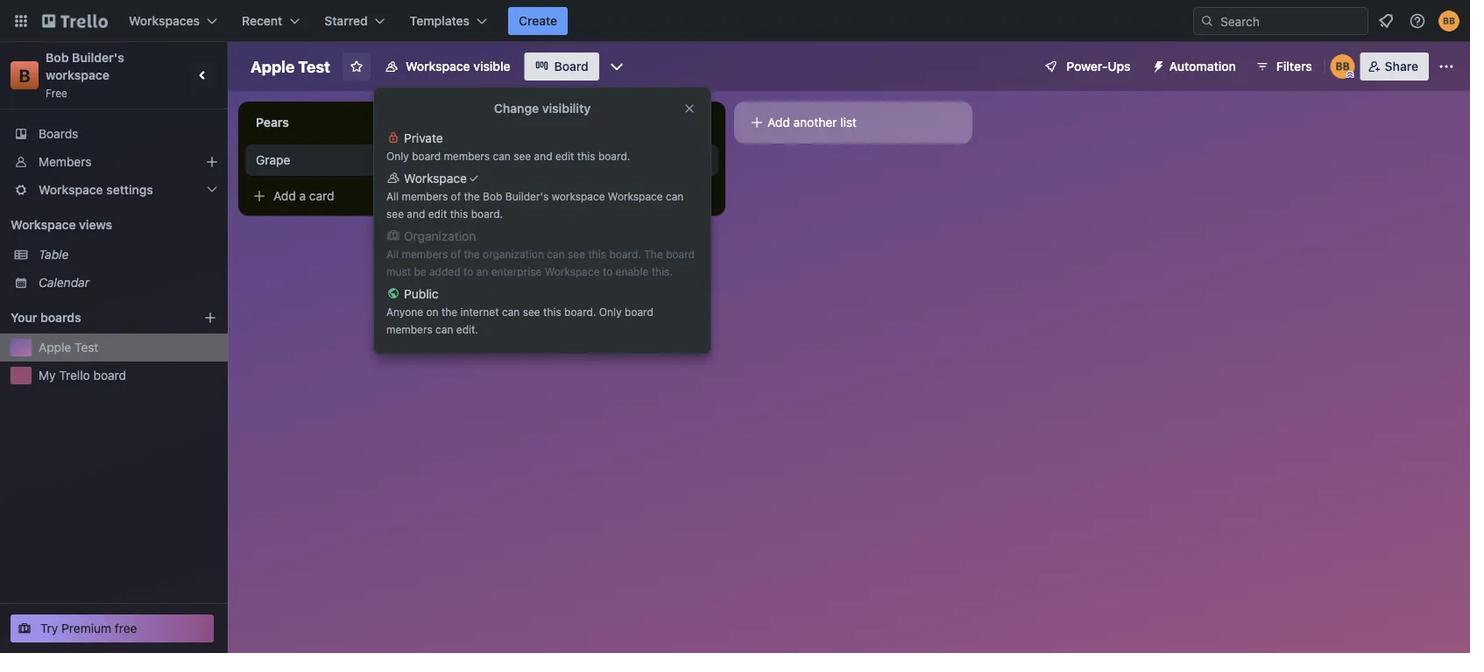 Task type: vqa. For each thing, say whether or not it's contained in the screenshot.
the Chef
no



Task type: describe. For each thing, give the bounding box(es) containing it.
recent button
[[231, 7, 310, 35]]

add another list link
[[741, 109, 966, 137]]

premium
[[61, 622, 111, 636]]

apple test inside text box
[[251, 57, 330, 76]]

grape link for first add a card link from the left
[[245, 145, 470, 176]]

0 vertical spatial and
[[534, 150, 553, 162]]

sm image
[[1145, 53, 1169, 77]]

workspace for workspace settings
[[39, 183, 103, 197]]

primary element
[[0, 0, 1470, 42]]

free
[[115, 622, 137, 636]]

boards
[[40, 311, 81, 325]]

workspace navigation collapse icon image
[[191, 63, 216, 88]]

try premium free
[[40, 622, 137, 636]]

change
[[494, 101, 539, 116]]

the
[[644, 248, 663, 260]]

my
[[39, 368, 56, 383]]

create from template… image for first add a card link from the left
[[449, 189, 463, 203]]

filters button
[[1250, 53, 1318, 81]]

back to home image
[[42, 7, 108, 35]]

apple inside text box
[[251, 57, 295, 76]]

board inside anyone on the internet can see this board. only board members can edit.
[[625, 306, 654, 318]]

can down on
[[436, 323, 453, 336]]

create
[[519, 14, 557, 28]]

members
[[39, 155, 92, 169]]

bob inside all members of the bob builder's workspace workspace can see and edit this board.
[[483, 190, 502, 202]]

this inside all members of the organization can see this board. the board must be added to an enterprise workspace to enable this.
[[588, 248, 606, 260]]

recent
[[242, 14, 282, 28]]

board
[[554, 59, 589, 74]]

edit.
[[456, 323, 478, 336]]

table link
[[39, 246, 217, 264]]

board. inside anyone on the internet can see this board. only board members can edit.
[[564, 306, 596, 318]]

customize views image
[[608, 58, 626, 75]]

must
[[386, 266, 411, 278]]

0 horizontal spatial sm image
[[251, 188, 268, 205]]

an
[[476, 266, 488, 278]]

bob builder (bobbuilder40) image
[[1439, 11, 1460, 32]]

create button
[[508, 7, 568, 35]]

a for sm image to the middle
[[548, 189, 555, 203]]

1 horizontal spatial sm image
[[499, 188, 517, 205]]

the inside anyone on the internet can see this board. only board members can edit.
[[442, 306, 458, 318]]

power-ups
[[1067, 59, 1131, 74]]

visible
[[473, 59, 511, 74]]

workspace inside bob builder's workspace free
[[46, 68, 110, 82]]

add board image
[[203, 311, 217, 325]]

of for organization
[[451, 248, 461, 260]]

see inside anyone on the internet can see this board. only board members can edit.
[[523, 306, 540, 318]]

free
[[46, 87, 67, 99]]

workspace settings button
[[0, 176, 228, 204]]

star or unstar board image
[[348, 58, 365, 75]]

try premium free button
[[11, 615, 214, 643]]

all members of the bob builder's workspace workspace can see and edit this board.
[[386, 190, 684, 220]]

1 card from the left
[[309, 189, 334, 203]]

automation button
[[1145, 53, 1247, 81]]

another
[[794, 115, 837, 130]]

the for organization
[[464, 248, 480, 260]]

members inside all members of the bob builder's workspace workspace can see and edit this board.
[[402, 190, 448, 202]]

anyone
[[386, 306, 423, 318]]

all members of the organization can see this board. the board must be added to an enterprise workspace to enable this.
[[386, 248, 695, 278]]

bob builder's workspace link
[[46, 50, 127, 82]]

builder's inside bob builder's workspace free
[[72, 50, 124, 65]]

workspace for workspace visible
[[406, 59, 470, 74]]

public
[[404, 287, 439, 301]]

0 horizontal spatial apple test
[[39, 340, 98, 355]]

workspace inside all members of the bob builder's workspace workspace can see and edit this board.
[[608, 190, 663, 202]]

your boards
[[11, 311, 81, 325]]

add for first add a card link from the left
[[273, 189, 296, 203]]

filters
[[1277, 59, 1312, 74]]

of for workspace
[[451, 190, 461, 202]]

0 vertical spatial only
[[386, 150, 409, 162]]

bob inside bob builder's workspace free
[[46, 50, 69, 65]]

templates
[[410, 14, 470, 28]]

this inside anyone on the internet can see this board. only board members can edit.
[[543, 306, 561, 318]]

power-
[[1067, 59, 1108, 74]]

organization
[[404, 229, 476, 244]]

share button
[[1361, 53, 1429, 81]]

all for organization
[[386, 248, 399, 260]]

show menu image
[[1438, 58, 1456, 75]]

added
[[429, 266, 461, 278]]

list
[[840, 115, 857, 130]]

Board name text field
[[242, 53, 339, 81]]

workspace inside all members of the organization can see this board. the board must be added to an enterprise workspace to enable this.
[[545, 266, 600, 278]]

enterprise
[[491, 266, 542, 278]]



Task type: locate. For each thing, give the bounding box(es) containing it.
board down private
[[412, 150, 441, 162]]

to
[[464, 266, 473, 278], [603, 266, 613, 278]]

members link
[[0, 148, 228, 176]]

test up my trello board
[[75, 340, 98, 355]]

test inside text box
[[298, 57, 330, 76]]

1 vertical spatial apple test
[[39, 340, 98, 355]]

1 horizontal spatial test
[[298, 57, 330, 76]]

pears text field down board
[[494, 109, 687, 137]]

2 to from the left
[[603, 266, 613, 278]]

1 horizontal spatial bob
[[483, 190, 502, 202]]

0 vertical spatial workspace
[[46, 68, 110, 82]]

0 horizontal spatial grape link
[[245, 145, 470, 176]]

all
[[386, 190, 399, 202], [386, 248, 399, 260]]

starred button
[[314, 7, 396, 35]]

trello
[[59, 368, 90, 383]]

0 horizontal spatial create from template… image
[[449, 189, 463, 203]]

workspaces
[[129, 14, 200, 28]]

0 horizontal spatial pears text field
[[245, 109, 438, 137]]

the for workspace
[[464, 190, 480, 202]]

table
[[39, 248, 69, 262]]

workspace down private
[[404, 171, 467, 186]]

workspace inside workspace visible button
[[406, 59, 470, 74]]

my trello board
[[39, 368, 126, 383]]

this member is an admin of this board. image
[[1347, 71, 1354, 79]]

board up this.
[[666, 248, 695, 260]]

1 a from the left
[[299, 189, 306, 203]]

can up this.
[[666, 190, 684, 202]]

1 vertical spatial builder's
[[505, 190, 549, 202]]

workspace inside workspace settings popup button
[[39, 183, 103, 197]]

bob down only board members can see and edit this board.
[[483, 190, 502, 202]]

calendar link
[[39, 274, 217, 292]]

members inside anyone on the internet can see this board. only board members can edit.
[[386, 323, 433, 336]]

the up an
[[464, 248, 480, 260]]

enable
[[616, 266, 649, 278]]

add a card
[[273, 189, 334, 203], [522, 189, 583, 203]]

apple test up trello
[[39, 340, 98, 355]]

members up all members of the bob builder's workspace workspace can see and edit this board.
[[444, 150, 490, 162]]

the inside all members of the organization can see this board. the board must be added to an enterprise workspace to enable this.
[[464, 248, 480, 260]]

0 vertical spatial the
[[464, 190, 480, 202]]

1 vertical spatial of
[[451, 248, 461, 260]]

can down change
[[493, 150, 511, 162]]

add another list
[[768, 115, 857, 130]]

board link
[[525, 53, 599, 81]]

this down the visibility
[[577, 150, 595, 162]]

search image
[[1201, 14, 1215, 28]]

of
[[451, 190, 461, 202], [451, 248, 461, 260]]

2 of from the top
[[451, 248, 461, 260]]

1 horizontal spatial add a card link
[[494, 184, 691, 209]]

open information menu image
[[1409, 12, 1427, 30]]

Pears text field
[[245, 109, 438, 137], [494, 109, 687, 137]]

workspace settings
[[39, 183, 153, 197]]

1 create from template… image from the left
[[449, 189, 463, 203]]

builder's down back to home image
[[72, 50, 124, 65]]

0 horizontal spatial test
[[75, 340, 98, 355]]

can
[[493, 150, 511, 162], [666, 190, 684, 202], [547, 248, 565, 260], [502, 306, 520, 318], [436, 323, 453, 336]]

1 vertical spatial and
[[407, 208, 425, 220]]

0 horizontal spatial a
[[299, 189, 306, 203]]

workspace visible button
[[374, 53, 521, 81]]

0 vertical spatial edit
[[556, 150, 574, 162]]

on
[[426, 306, 439, 318]]

all inside all members of the organization can see this board. the board must be added to an enterprise workspace to enable this.
[[386, 248, 399, 260]]

add a card link
[[245, 184, 442, 209], [494, 184, 691, 209]]

workspace up all members of the organization can see this board. the board must be added to an enterprise workspace to enable this.
[[552, 190, 605, 202]]

1 horizontal spatial only
[[599, 306, 622, 318]]

internet
[[461, 306, 499, 318]]

2 vertical spatial the
[[442, 306, 458, 318]]

1 horizontal spatial card
[[558, 189, 583, 203]]

1 of from the top
[[451, 190, 461, 202]]

board down 'enable' on the top
[[625, 306, 654, 318]]

1 horizontal spatial grape
[[505, 153, 539, 167]]

apple test
[[251, 57, 330, 76], [39, 340, 98, 355]]

builder's
[[72, 50, 124, 65], [505, 190, 549, 202]]

Search field
[[1215, 8, 1368, 34]]

apple down recent dropdown button
[[251, 57, 295, 76]]

can right organization
[[547, 248, 565, 260]]

1 horizontal spatial apple test
[[251, 57, 330, 76]]

2 card from the left
[[558, 189, 583, 203]]

bob builder (bobbuilder40) image
[[1331, 54, 1355, 79]]

to left an
[[464, 266, 473, 278]]

1 to from the left
[[464, 266, 473, 278]]

change visibility
[[494, 101, 591, 116]]

test left star or unstar board icon
[[298, 57, 330, 76]]

workspace down members in the left top of the page
[[39, 183, 103, 197]]

calendar
[[39, 276, 89, 290]]

1 horizontal spatial to
[[603, 266, 613, 278]]

starred
[[324, 14, 368, 28]]

1 vertical spatial workspace
[[552, 190, 605, 202]]

builder's down only board members can see and edit this board.
[[505, 190, 549, 202]]

only down private
[[386, 150, 409, 162]]

pears text field for left sm image
[[245, 109, 438, 137]]

settings
[[106, 183, 153, 197]]

0 horizontal spatial builder's
[[72, 50, 124, 65]]

ups
[[1108, 59, 1131, 74]]

the up organization
[[464, 190, 480, 202]]

1 horizontal spatial create from template… image
[[698, 189, 712, 203]]

workspace for workspace
[[404, 171, 467, 186]]

and down change visibility
[[534, 150, 553, 162]]

share
[[1385, 59, 1419, 74]]

workspaces button
[[118, 7, 228, 35]]

members inside all members of the organization can see this board. the board must be added to an enterprise workspace to enable this.
[[402, 248, 448, 260]]

workspace
[[46, 68, 110, 82], [552, 190, 605, 202]]

see right organization
[[568, 248, 585, 260]]

2 create from template… image from the left
[[698, 189, 712, 203]]

members up organization
[[402, 190, 448, 202]]

board down apple test link
[[93, 368, 126, 383]]

workspace inside all members of the bob builder's workspace workspace can see and edit this board.
[[552, 190, 605, 202]]

grape link
[[245, 145, 470, 176], [494, 145, 719, 176]]

grape for sm image to the middle
[[505, 153, 539, 167]]

1 horizontal spatial grape link
[[494, 145, 719, 176]]

a for left sm image
[[299, 189, 306, 203]]

bob
[[46, 50, 69, 65], [483, 190, 502, 202]]

0 horizontal spatial grape
[[256, 153, 290, 167]]

only down 'enable' on the top
[[599, 306, 622, 318]]

2 all from the top
[[386, 248, 399, 260]]

to left 'enable' on the top
[[603, 266, 613, 278]]

see down enterprise
[[523, 306, 540, 318]]

0 horizontal spatial add
[[273, 189, 296, 203]]

workspace up table
[[11, 218, 76, 232]]

try
[[40, 622, 58, 636]]

this left the on the top of the page
[[588, 248, 606, 260]]

0 horizontal spatial edit
[[428, 208, 447, 220]]

all for workspace
[[386, 190, 399, 202]]

0 vertical spatial apple
[[251, 57, 295, 76]]

0 horizontal spatial workspace
[[46, 68, 110, 82]]

your
[[11, 311, 37, 325]]

0 vertical spatial of
[[451, 190, 461, 202]]

workspace right enterprise
[[545, 266, 600, 278]]

the
[[464, 190, 480, 202], [464, 248, 480, 260], [442, 306, 458, 318]]

edit
[[556, 150, 574, 162], [428, 208, 447, 220]]

1 vertical spatial only
[[599, 306, 622, 318]]

1 vertical spatial edit
[[428, 208, 447, 220]]

pears text field down star or unstar board icon
[[245, 109, 438, 137]]

1 pears text field from the left
[[245, 109, 438, 137]]

1 horizontal spatial edit
[[556, 150, 574, 162]]

0 vertical spatial bob
[[46, 50, 69, 65]]

grape link for first add a card link from right
[[494, 145, 719, 176]]

2 add a card link from the left
[[494, 184, 691, 209]]

2 add a card from the left
[[522, 189, 583, 203]]

my trello board link
[[39, 367, 217, 385]]

0 horizontal spatial add a card link
[[245, 184, 442, 209]]

add for first add a card link from right
[[522, 189, 545, 203]]

2 horizontal spatial add
[[768, 115, 790, 130]]

1 horizontal spatial and
[[534, 150, 553, 162]]

see up must
[[386, 208, 404, 220]]

and up organization
[[407, 208, 425, 220]]

1 all from the top
[[386, 190, 399, 202]]

your boards with 2 items element
[[11, 308, 177, 329]]

board.
[[598, 150, 630, 162], [471, 208, 503, 220], [609, 248, 641, 260], [564, 306, 596, 318]]

1 horizontal spatial add a card
[[522, 189, 583, 203]]

1 add a card from the left
[[273, 189, 334, 203]]

workspace for workspace views
[[11, 218, 76, 232]]

create from template… image
[[449, 189, 463, 203], [698, 189, 712, 203]]

edit down the visibility
[[556, 150, 574, 162]]

this up organization
[[450, 208, 468, 220]]

workspace down templates
[[406, 59, 470, 74]]

1 add a card link from the left
[[245, 184, 442, 209]]

apple test down recent dropdown button
[[251, 57, 330, 76]]

members up be
[[402, 248, 448, 260]]

workspace
[[406, 59, 470, 74], [404, 171, 467, 186], [39, 183, 103, 197], [608, 190, 663, 202], [11, 218, 76, 232], [545, 266, 600, 278]]

visibility
[[542, 101, 591, 116]]

0 horizontal spatial and
[[407, 208, 425, 220]]

private
[[404, 131, 443, 145]]

0 horizontal spatial only
[[386, 150, 409, 162]]

organization
[[483, 248, 544, 260]]

0 horizontal spatial apple
[[39, 340, 71, 355]]

board. inside all members of the organization can see this board. the board must be added to an enterprise workspace to enable this.
[[609, 248, 641, 260]]

1 grape from the left
[[256, 153, 290, 167]]

and
[[534, 150, 553, 162], [407, 208, 425, 220]]

boards
[[39, 127, 78, 141]]

apple
[[251, 57, 295, 76], [39, 340, 71, 355]]

all inside all members of the bob builder's workspace workspace can see and edit this board.
[[386, 190, 399, 202]]

0 vertical spatial test
[[298, 57, 330, 76]]

0 vertical spatial apple test
[[251, 57, 330, 76]]

0 vertical spatial builder's
[[72, 50, 124, 65]]

can inside all members of the bob builder's workspace workspace can see and edit this board.
[[666, 190, 684, 202]]

create from template… image for first add a card link from right
[[698, 189, 712, 203]]

board inside all members of the organization can see this board. the board must be added to an enterprise workspace to enable this.
[[666, 248, 695, 260]]

can right internet
[[502, 306, 520, 318]]

apple test link
[[39, 339, 217, 357]]

pears text field for sm image to the middle
[[494, 109, 687, 137]]

1 vertical spatial the
[[464, 248, 480, 260]]

0 horizontal spatial bob
[[46, 50, 69, 65]]

the right on
[[442, 306, 458, 318]]

workspace visible
[[406, 59, 511, 74]]

anyone on the internet can see this board. only board members can edit.
[[386, 306, 654, 336]]

edit up organization
[[428, 208, 447, 220]]

0 horizontal spatial card
[[309, 189, 334, 203]]

bob up free
[[46, 50, 69, 65]]

test
[[298, 57, 330, 76], [75, 340, 98, 355]]

builder's inside all members of the bob builder's workspace workspace can see and edit this board.
[[505, 190, 549, 202]]

and inside all members of the bob builder's workspace workspace can see and edit this board.
[[407, 208, 425, 220]]

1 vertical spatial apple
[[39, 340, 71, 355]]

power-ups button
[[1032, 53, 1141, 81]]

see inside all members of the organization can see this board. the board must be added to an enterprise workspace to enable this.
[[568, 248, 585, 260]]

be
[[414, 266, 426, 278]]

see
[[514, 150, 531, 162], [386, 208, 404, 220], [568, 248, 585, 260], [523, 306, 540, 318]]

close popover image
[[683, 102, 697, 116]]

grape for left sm image
[[256, 153, 290, 167]]

of up added
[[451, 248, 461, 260]]

b
[[19, 65, 30, 85]]

0 vertical spatial all
[[386, 190, 399, 202]]

1 vertical spatial test
[[75, 340, 98, 355]]

1 horizontal spatial builder's
[[505, 190, 549, 202]]

2 horizontal spatial sm image
[[748, 114, 766, 131]]

1 grape link from the left
[[245, 145, 470, 176]]

workspace up the on the top of the page
[[608, 190, 663, 202]]

this
[[577, 150, 595, 162], [450, 208, 468, 220], [588, 248, 606, 260], [543, 306, 561, 318]]

board. inside all members of the bob builder's workspace workspace can see and edit this board.
[[471, 208, 503, 220]]

of inside all members of the bob builder's workspace workspace can see and edit this board.
[[451, 190, 461, 202]]

of inside all members of the organization can see this board. the board must be added to an enterprise workspace to enable this.
[[451, 248, 461, 260]]

b link
[[11, 61, 39, 89]]

apple up my
[[39, 340, 71, 355]]

1 horizontal spatial add
[[522, 189, 545, 203]]

this.
[[652, 266, 673, 278]]

2 pears text field from the left
[[494, 109, 687, 137]]

1 horizontal spatial a
[[548, 189, 555, 203]]

2 a from the left
[[548, 189, 555, 203]]

automation
[[1169, 59, 1236, 74]]

2 grape link from the left
[[494, 145, 719, 176]]

only inside anyone on the internet can see this board. only board members can edit.
[[599, 306, 622, 318]]

bob builder's workspace free
[[46, 50, 127, 99]]

of up organization
[[451, 190, 461, 202]]

a
[[299, 189, 306, 203], [548, 189, 555, 203]]

members
[[444, 150, 490, 162], [402, 190, 448, 202], [402, 248, 448, 260], [386, 323, 433, 336]]

only
[[386, 150, 409, 162], [599, 306, 622, 318]]

1 vertical spatial bob
[[483, 190, 502, 202]]

templates button
[[399, 7, 498, 35]]

add
[[768, 115, 790, 130], [273, 189, 296, 203], [522, 189, 545, 203]]

1 horizontal spatial pears text field
[[494, 109, 687, 137]]

2 grape from the left
[[505, 153, 539, 167]]

0 horizontal spatial add a card
[[273, 189, 334, 203]]

0 horizontal spatial to
[[464, 266, 473, 278]]

the inside all members of the bob builder's workspace workspace can see and edit this board.
[[464, 190, 480, 202]]

sm image inside "add another list" link
[[748, 114, 766, 131]]

see down change
[[514, 150, 531, 162]]

0 notifications image
[[1376, 11, 1397, 32]]

1 vertical spatial all
[[386, 248, 399, 260]]

sm image
[[748, 114, 766, 131], [251, 188, 268, 205], [499, 188, 517, 205]]

can inside all members of the organization can see this board. the board must be added to an enterprise workspace to enable this.
[[547, 248, 565, 260]]

this inside all members of the bob builder's workspace workspace can see and edit this board.
[[450, 208, 468, 220]]

views
[[79, 218, 112, 232]]

edit inside all members of the bob builder's workspace workspace can see and edit this board.
[[428, 208, 447, 220]]

workspace up free
[[46, 68, 110, 82]]

boards link
[[0, 120, 228, 148]]

members down anyone
[[386, 323, 433, 336]]

workspace views
[[11, 218, 112, 232]]

this down all members of the organization can see this board. the board must be added to an enterprise workspace to enable this.
[[543, 306, 561, 318]]

see inside all members of the bob builder's workspace workspace can see and edit this board.
[[386, 208, 404, 220]]

only board members can see and edit this board.
[[386, 150, 630, 162]]

1 horizontal spatial workspace
[[552, 190, 605, 202]]

card
[[309, 189, 334, 203], [558, 189, 583, 203]]

1 horizontal spatial apple
[[251, 57, 295, 76]]



